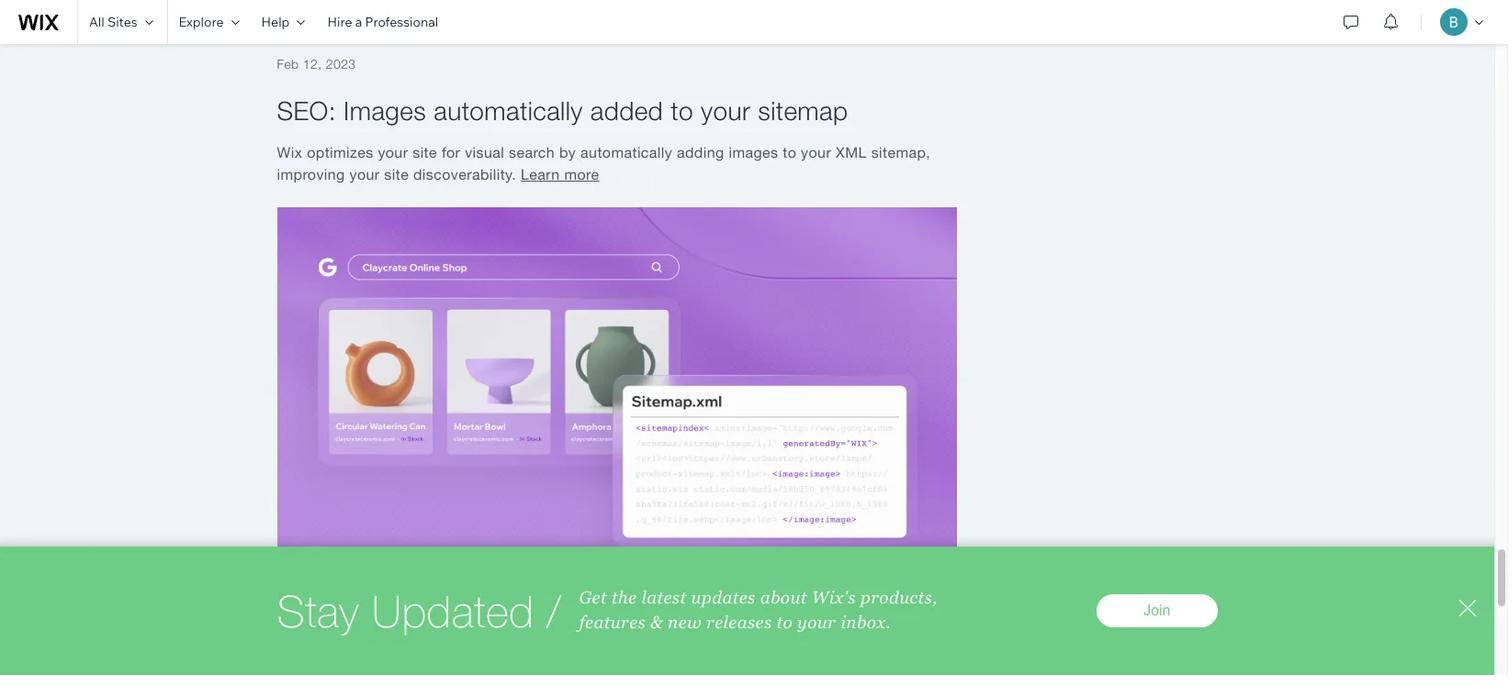 Task type: describe. For each thing, give the bounding box(es) containing it.
all sites
[[89, 14, 137, 30]]

help button
[[250, 0, 316, 44]]

hire a professional link
[[316, 0, 449, 44]]

explore
[[179, 14, 224, 30]]



Task type: vqa. For each thing, say whether or not it's contained in the screenshot.
the Explore
yes



Task type: locate. For each thing, give the bounding box(es) containing it.
hire
[[327, 14, 352, 30]]

hire a professional
[[327, 14, 438, 30]]

sites
[[107, 14, 137, 30]]

a
[[355, 14, 362, 30]]

all
[[89, 14, 104, 30]]

professional
[[365, 14, 438, 30]]

help
[[261, 14, 290, 30]]



